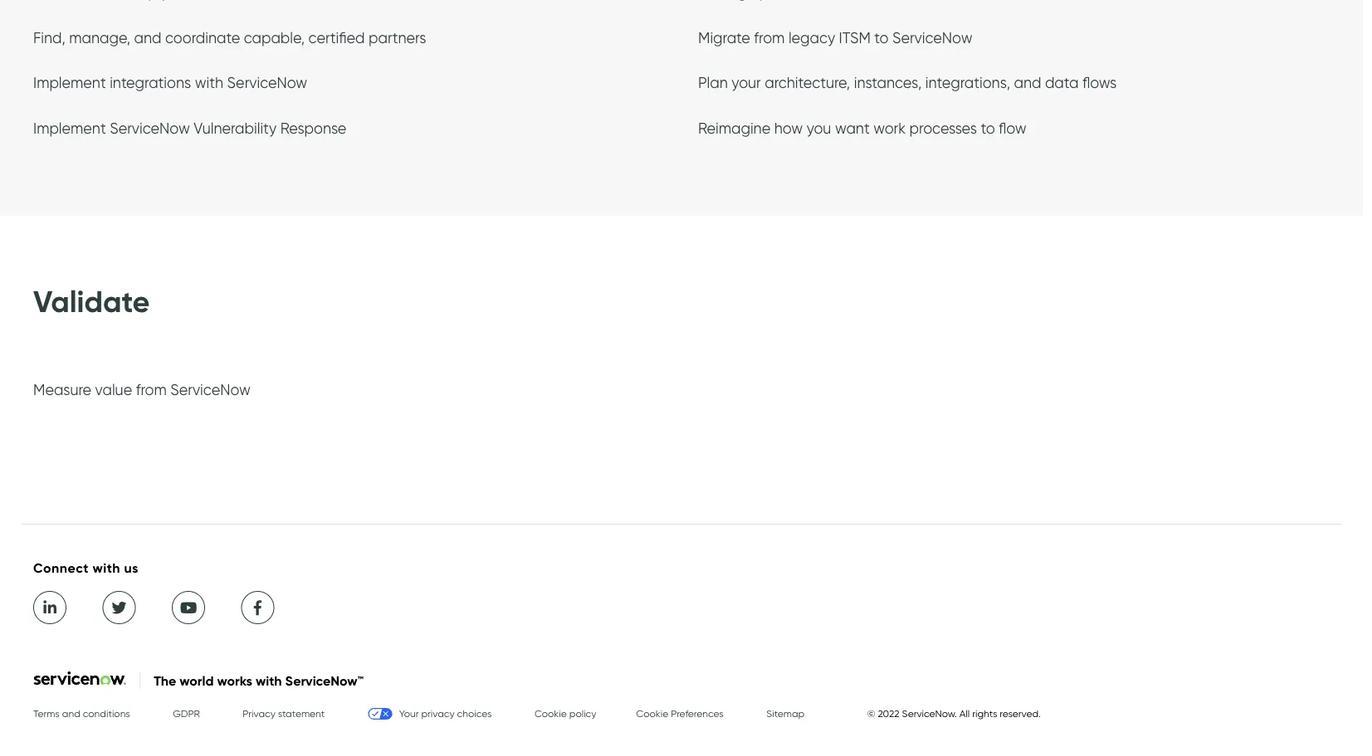 Task type: locate. For each thing, give the bounding box(es) containing it.
your privacy choices
[[399, 708, 492, 720]]

2 vertical spatial and
[[62, 708, 80, 720]]

flow
[[999, 119, 1027, 137]]

implement integrations with servicenow
[[33, 74, 307, 92]]

measure value from servicenow link
[[33, 381, 251, 404]]

1 vertical spatial and
[[1014, 74, 1042, 92]]

©
[[868, 708, 876, 720]]

to
[[875, 29, 889, 47], [981, 119, 995, 137]]

cookie policy link
[[535, 708, 597, 720]]

to left flow
[[981, 119, 995, 137]]

measure value from servicenow
[[33, 381, 251, 399]]

2 implement from the top
[[33, 119, 106, 137]]

0 vertical spatial from
[[754, 29, 785, 47]]

cookie
[[535, 708, 567, 720], [636, 708, 669, 720]]

youtube image
[[179, 599, 198, 618]]

1 horizontal spatial to
[[981, 119, 995, 137]]

gdpr link
[[173, 708, 200, 720]]

1 vertical spatial to
[[981, 119, 995, 137]]

from left legacy
[[754, 29, 785, 47]]

1 horizontal spatial and
[[134, 29, 162, 47]]

coordinate
[[165, 29, 240, 47]]

vulnerability
[[194, 119, 277, 137]]

connect with us
[[33, 560, 139, 576]]

servicenow
[[893, 29, 973, 47], [227, 74, 307, 92], [110, 119, 190, 137], [170, 381, 251, 399]]

with
[[195, 74, 223, 92], [93, 560, 120, 576], [256, 673, 282, 689]]

sitemap link
[[767, 708, 805, 720]]

0 horizontal spatial and
[[62, 708, 80, 720]]

0 vertical spatial to
[[875, 29, 889, 47]]

processes
[[910, 119, 977, 137]]

find, manage, and coordinate capable, certified partners link
[[33, 29, 426, 51]]

twitter image
[[110, 599, 129, 618]]

you
[[807, 119, 832, 137]]

0 vertical spatial and
[[134, 29, 162, 47]]

cookie left policy at the left
[[535, 708, 567, 720]]

want
[[835, 119, 870, 137]]

2 cookie from the left
[[636, 708, 669, 720]]

1 horizontal spatial with
[[195, 74, 223, 92]]

with right works
[[256, 673, 282, 689]]

implement for implement servicenow vulnerability response
[[33, 119, 106, 137]]

us
[[124, 560, 139, 576]]

and
[[134, 29, 162, 47], [1014, 74, 1042, 92], [62, 708, 80, 720]]

work
[[874, 119, 906, 137]]

cookie left preferences
[[636, 708, 669, 720]]

all
[[960, 708, 970, 720]]

reimagine
[[698, 119, 771, 137]]

migrate from legacy itsm to servicenow link
[[698, 29, 973, 51]]

with down coordinate
[[195, 74, 223, 92]]

itsm
[[839, 29, 871, 47]]

1 vertical spatial implement
[[33, 119, 106, 137]]

1 cookie from the left
[[535, 708, 567, 720]]

implement servicenow vulnerability response link
[[33, 119, 347, 142]]

capable,
[[244, 29, 305, 47]]

servicenow inside implement servicenow vulnerability response link
[[110, 119, 190, 137]]

and up integrations on the left top of the page
[[134, 29, 162, 47]]

find,
[[33, 29, 65, 47]]

and inside find, manage, and coordinate capable, certified partners link
[[134, 29, 162, 47]]

and left data
[[1014, 74, 1042, 92]]

2 horizontal spatial and
[[1014, 74, 1042, 92]]

0 horizontal spatial cookie
[[535, 708, 567, 720]]

to right itsm
[[875, 29, 889, 47]]

value
[[95, 381, 132, 399]]

1 vertical spatial with
[[93, 560, 120, 576]]

cookie for cookie preferences
[[636, 708, 669, 720]]

facebook image
[[249, 599, 267, 618]]

linkedin image
[[40, 599, 59, 618]]

with left us
[[93, 560, 120, 576]]

implement
[[33, 74, 106, 92], [33, 119, 106, 137]]

1 horizontal spatial cookie
[[636, 708, 669, 720]]

validate
[[33, 283, 150, 320]]

your
[[399, 708, 419, 720]]

plan your architecture, instances, integrations, and data flows
[[698, 74, 1117, 92]]

servicenow inside the measure value from servicenow link
[[170, 381, 251, 399]]

the world works with servicenow™
[[154, 673, 364, 689]]

works
[[217, 673, 253, 689]]

reserved.
[[1000, 708, 1041, 720]]

0 vertical spatial implement
[[33, 74, 106, 92]]

1 vertical spatial from
[[136, 381, 167, 399]]

2 horizontal spatial with
[[256, 673, 282, 689]]

manage,
[[69, 29, 130, 47]]

servicenow™
[[285, 673, 364, 689]]

flows
[[1083, 74, 1117, 92]]

your privacy choices link
[[368, 708, 492, 720]]

from right value at the bottom of page
[[136, 381, 167, 399]]

how
[[775, 119, 803, 137]]

1 implement from the top
[[33, 74, 106, 92]]

and right terms
[[62, 708, 80, 720]]

response
[[280, 119, 347, 137]]

from
[[754, 29, 785, 47], [136, 381, 167, 399]]

0 horizontal spatial to
[[875, 29, 889, 47]]

privacy
[[243, 708, 276, 720]]



Task type: describe. For each thing, give the bounding box(es) containing it.
data
[[1045, 74, 1079, 92]]

reimagine how you want work processes to flow link
[[698, 119, 1027, 142]]

world
[[180, 673, 214, 689]]

© 2022 servicenow. all rights reserved.
[[868, 708, 1041, 720]]

terms and conditions
[[33, 708, 130, 720]]

servicenow image
[[33, 672, 126, 686]]

find, manage, and coordinate capable, certified partners
[[33, 29, 426, 47]]

privacy statement
[[243, 708, 325, 720]]

policy
[[569, 708, 597, 720]]

cookie for cookie policy
[[535, 708, 567, 720]]

and inside plan your architecture, instances, integrations, and data flows link
[[1014, 74, 1042, 92]]

terms and conditions link
[[33, 708, 130, 720]]

cookie preferences link
[[636, 708, 724, 720]]

reimagine how you want work processes to flow
[[698, 119, 1027, 137]]

1 horizontal spatial from
[[754, 29, 785, 47]]

certified
[[309, 29, 365, 47]]

connect
[[33, 560, 89, 576]]

privacy
[[421, 708, 455, 720]]

legacy
[[789, 29, 836, 47]]

statement
[[278, 708, 325, 720]]

the
[[154, 673, 176, 689]]

0 vertical spatial with
[[195, 74, 223, 92]]

gdpr
[[173, 708, 200, 720]]

2 vertical spatial with
[[256, 673, 282, 689]]

preferences
[[671, 708, 724, 720]]

integrations
[[110, 74, 191, 92]]

servicenow inside implement integrations with servicenow link
[[227, 74, 307, 92]]

architecture,
[[765, 74, 851, 92]]

servicenow inside migrate from legacy itsm to servicenow link
[[893, 29, 973, 47]]

implement servicenow vulnerability response
[[33, 119, 347, 137]]

integrations,
[[926, 74, 1011, 92]]

plan
[[698, 74, 728, 92]]

plan your architecture, instances, integrations, and data flows link
[[698, 74, 1117, 96]]

your
[[732, 74, 761, 92]]

terms
[[33, 708, 60, 720]]

implement integrations with servicenow link
[[33, 74, 307, 96]]

partners
[[369, 29, 426, 47]]

2022
[[878, 708, 900, 720]]

cookie policy
[[535, 708, 597, 720]]

0 horizontal spatial with
[[93, 560, 120, 576]]

instances,
[[854, 74, 922, 92]]

choices
[[457, 708, 492, 720]]

cookie preferences
[[636, 708, 724, 720]]

conditions
[[83, 708, 130, 720]]

0 horizontal spatial from
[[136, 381, 167, 399]]

migrate
[[698, 29, 751, 47]]

privacy statement link
[[243, 708, 325, 720]]

implement for implement integrations with servicenow
[[33, 74, 106, 92]]

migrate from legacy itsm to servicenow
[[698, 29, 973, 47]]

rights
[[973, 708, 998, 720]]

measure
[[33, 381, 91, 399]]

servicenow.
[[902, 708, 957, 720]]

sitemap
[[767, 708, 805, 720]]



Task type: vqa. For each thing, say whether or not it's contained in the screenshot.
the Email 'text box'
no



